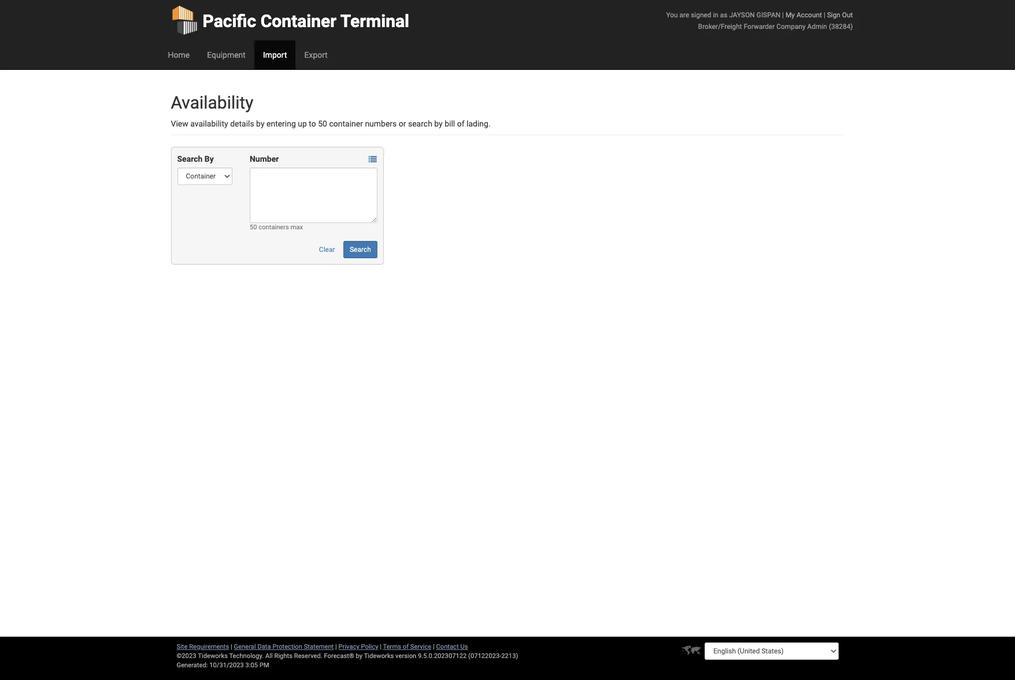 Task type: describe. For each thing, give the bounding box(es) containing it.
my
[[786, 11, 796, 19]]

view
[[171, 119, 188, 128]]

us
[[461, 644, 468, 651]]

you are signed in as jayson gispan | my account | sign out broker/freight forwarder company admin (38284)
[[667, 11, 854, 31]]

admin
[[808, 23, 828, 31]]

import button
[[255, 40, 296, 69]]

(38284)
[[830, 23, 854, 31]]

to
[[309, 119, 316, 128]]

as
[[721, 11, 728, 19]]

are
[[680, 11, 690, 19]]

0 vertical spatial of
[[457, 119, 465, 128]]

contact us link
[[437, 644, 468, 651]]

equipment button
[[199, 40, 255, 69]]

by inside site requirements | general data protection statement | privacy policy | terms of service | contact us ©2023 tideworks technology. all rights reserved. forecast® by tideworks version 9.5.0.202307122 (07122023-2213) generated: 10/31/2023 3:05 pm
[[356, 653, 363, 661]]

| up "tideworks"
[[380, 644, 382, 651]]

home button
[[159, 40, 199, 69]]

terms
[[383, 644, 402, 651]]

clear
[[319, 246, 335, 254]]

clear button
[[313, 241, 342, 259]]

pm
[[260, 662, 269, 670]]

availability
[[190, 119, 228, 128]]

10/31/2023
[[210, 662, 244, 670]]

| left the general
[[231, 644, 232, 651]]

(07122023-
[[469, 653, 502, 661]]

details
[[230, 119, 254, 128]]

Number text field
[[250, 168, 378, 223]]

import
[[263, 50, 287, 60]]

site
[[177, 644, 188, 651]]

number
[[250, 154, 279, 164]]

search button
[[344, 241, 378, 259]]

search for search by
[[177, 154, 203, 164]]

site requirements | general data protection statement | privacy policy | terms of service | contact us ©2023 tideworks technology. all rights reserved. forecast® by tideworks version 9.5.0.202307122 (07122023-2213) generated: 10/31/2023 3:05 pm
[[177, 644, 519, 670]]

home
[[168, 50, 190, 60]]

pacific container terminal
[[203, 11, 410, 31]]

entering
[[267, 119, 296, 128]]

or
[[399, 119, 406, 128]]

1 horizontal spatial 50
[[318, 119, 327, 128]]

show list image
[[369, 156, 377, 164]]

lading.
[[467, 119, 491, 128]]

in
[[714, 11, 719, 19]]

general data protection statement link
[[234, 644, 334, 651]]

up
[[298, 119, 307, 128]]

availability
[[171, 93, 254, 113]]

service
[[411, 644, 432, 651]]

contact
[[437, 644, 459, 651]]

container
[[261, 11, 337, 31]]

bill
[[445, 119, 455, 128]]

privacy policy link
[[339, 644, 379, 651]]

of inside site requirements | general data protection statement | privacy policy | terms of service | contact us ©2023 tideworks technology. all rights reserved. forecast® by tideworks version 9.5.0.202307122 (07122023-2213) generated: 10/31/2023 3:05 pm
[[403, 644, 409, 651]]

2213)
[[502, 653, 519, 661]]

out
[[843, 11, 854, 19]]

search by
[[177, 154, 214, 164]]



Task type: locate. For each thing, give the bounding box(es) containing it.
search right clear button
[[350, 246, 371, 254]]

tideworks
[[364, 653, 394, 661]]

of right bill
[[457, 119, 465, 128]]

0 horizontal spatial by
[[256, 119, 265, 128]]

max
[[291, 224, 303, 231]]

50 containers max
[[250, 224, 303, 231]]

©2023 tideworks
[[177, 653, 228, 661]]

data
[[258, 644, 271, 651]]

|
[[783, 11, 785, 19], [824, 11, 826, 19], [231, 644, 232, 651], [336, 644, 337, 651], [380, 644, 382, 651], [433, 644, 435, 651]]

version
[[396, 653, 417, 661]]

0 horizontal spatial of
[[403, 644, 409, 651]]

0 horizontal spatial search
[[177, 154, 203, 164]]

signed
[[692, 11, 712, 19]]

search for search
[[350, 246, 371, 254]]

company
[[777, 23, 806, 31]]

by down privacy policy link
[[356, 653, 363, 661]]

general
[[234, 644, 256, 651]]

technology.
[[229, 653, 264, 661]]

of
[[457, 119, 465, 128], [403, 644, 409, 651]]

reserved.
[[294, 653, 323, 661]]

search
[[408, 119, 433, 128]]

numbers
[[365, 119, 397, 128]]

1 vertical spatial search
[[350, 246, 371, 254]]

jayson
[[730, 11, 756, 19]]

broker/freight
[[699, 23, 743, 31]]

account
[[797, 11, 823, 19]]

| up forecast®
[[336, 644, 337, 651]]

terminal
[[341, 11, 410, 31]]

0 horizontal spatial 50
[[250, 224, 257, 231]]

1 vertical spatial of
[[403, 644, 409, 651]]

terms of service link
[[383, 644, 432, 651]]

sign out link
[[828, 11, 854, 19]]

requirements
[[189, 644, 229, 651]]

forwarder
[[744, 23, 776, 31]]

50 left the containers
[[250, 224, 257, 231]]

search inside button
[[350, 246, 371, 254]]

search left by
[[177, 154, 203, 164]]

policy
[[361, 644, 379, 651]]

all
[[266, 653, 273, 661]]

search
[[177, 154, 203, 164], [350, 246, 371, 254]]

privacy
[[339, 644, 360, 651]]

you
[[667, 11, 678, 19]]

my account link
[[786, 11, 823, 19]]

forecast®
[[324, 653, 355, 661]]

3:05
[[246, 662, 258, 670]]

by
[[256, 119, 265, 128], [435, 119, 443, 128], [356, 653, 363, 661]]

1 horizontal spatial search
[[350, 246, 371, 254]]

generated:
[[177, 662, 208, 670]]

2 horizontal spatial by
[[435, 119, 443, 128]]

1 vertical spatial 50
[[250, 224, 257, 231]]

containers
[[259, 224, 289, 231]]

container
[[329, 119, 363, 128]]

sign
[[828, 11, 841, 19]]

rights
[[275, 653, 293, 661]]

9.5.0.202307122
[[418, 653, 467, 661]]

site requirements link
[[177, 644, 229, 651]]

0 vertical spatial search
[[177, 154, 203, 164]]

| left my
[[783, 11, 785, 19]]

statement
[[304, 644, 334, 651]]

1 horizontal spatial of
[[457, 119, 465, 128]]

pacific
[[203, 11, 256, 31]]

by right details at the top
[[256, 119, 265, 128]]

gispan
[[757, 11, 781, 19]]

| left sign
[[824, 11, 826, 19]]

by left bill
[[435, 119, 443, 128]]

50 right to
[[318, 119, 327, 128]]

export
[[305, 50, 328, 60]]

1 horizontal spatial by
[[356, 653, 363, 661]]

0 vertical spatial 50
[[318, 119, 327, 128]]

| up 9.5.0.202307122
[[433, 644, 435, 651]]

by
[[205, 154, 214, 164]]

pacific container terminal link
[[171, 0, 410, 40]]

equipment
[[207, 50, 246, 60]]

view availability details by entering up to 50 container numbers or search by bill of lading.
[[171, 119, 491, 128]]

export button
[[296, 40, 337, 69]]

of up version
[[403, 644, 409, 651]]

protection
[[273, 644, 303, 651]]

50
[[318, 119, 327, 128], [250, 224, 257, 231]]



Task type: vqa. For each thing, say whether or not it's contained in the screenshot.
Sign up » 'link'
no



